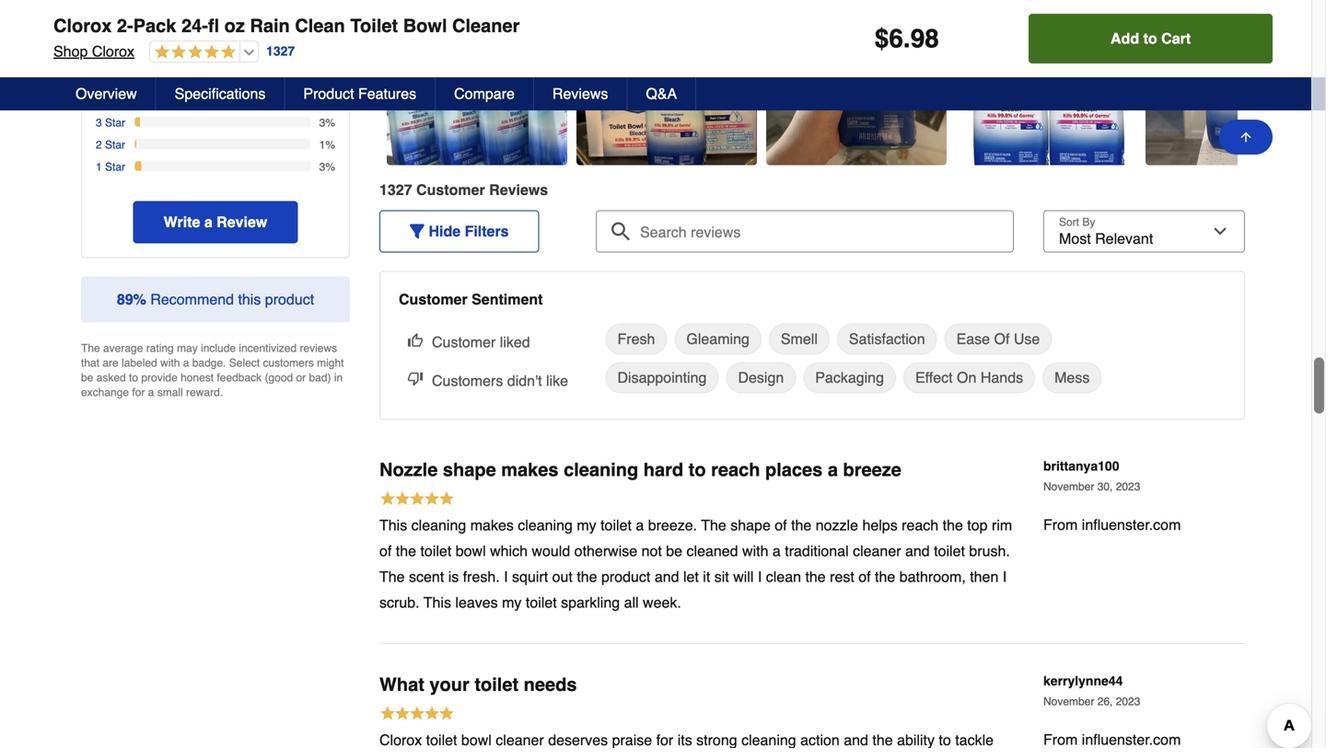 Task type: vqa. For each thing, say whether or not it's contained in the screenshot.
chevron down icon within Hawthorne Lowe's button
no



Task type: describe. For each thing, give the bounding box(es) containing it.
1 vertical spatial s
[[540, 181, 548, 198]]

for
[[132, 386, 145, 399]]

cleaned
[[687, 543, 738, 560]]

0 horizontal spatial this
[[380, 517, 407, 534]]

of inside button
[[994, 331, 1010, 348]]

write a review
[[164, 214, 267, 231]]

may
[[177, 342, 198, 355]]

0 horizontal spatial shape
[[443, 460, 496, 481]]

sparkling
[[561, 595, 620, 612]]

provide
[[141, 372, 178, 385]]

30,
[[1098, 481, 1113, 494]]

3 i from the left
[[1003, 569, 1007, 586]]

review for write a review
[[217, 214, 267, 231]]

0 vertical spatial customer
[[416, 181, 485, 198]]

3% for 1 star
[[319, 161, 335, 174]]

from influenster.com for nozzle shape makes cleaning hard to reach places a breeze
[[1044, 517, 1181, 534]]

89
[[117, 291, 133, 308]]

1327 for 1327
[[266, 44, 295, 59]]

shape inside this cleaning makes cleaning my toilet a breeze. the shape of the nozzle helps reach the top rim of the toilet bowl which would otherwise not be cleaned with a traditional cleaner and toilet brush. the scent is fresh. i squirt out the product and let it sit will i clean the rest of the bathroom, then i scrub. this leaves my toilet sparkling all week.
[[731, 517, 771, 534]]

customer sentiment
[[399, 291, 543, 308]]

influenster.com for nozzle shape makes cleaning hard to reach places a breeze
[[1082, 517, 1181, 534]]

november for what your toilet needs
[[1044, 696, 1095, 709]]

use
[[1014, 331, 1040, 348]]

a right 'places'
[[828, 460, 838, 481]]

customers
[[432, 373, 503, 390]]

liked
[[500, 334, 530, 351]]

hide filters
[[429, 223, 509, 240]]

specifications button
[[156, 77, 285, 111]]

asked
[[96, 372, 126, 385]]

makes for cleaning
[[470, 517, 514, 534]]

rest
[[830, 569, 855, 586]]

nozzle shape makes cleaning hard to reach places a breeze
[[380, 460, 902, 481]]

the up scent
[[396, 543, 416, 560]]

customers
[[263, 357, 314, 370]]

add to cart
[[1111, 30, 1191, 47]]

5 star
[[96, 72, 125, 85]]

incentivized
[[239, 342, 297, 355]]

design
[[738, 369, 784, 386]]

98
[[911, 24, 939, 53]]

mess button
[[1043, 362, 1102, 394]]

ease of use
[[957, 331, 1040, 348]]

a inside button
[[204, 214, 213, 231]]

cleaner
[[853, 543, 901, 560]]

hide
[[429, 223, 461, 240]]

effect on hands button
[[904, 362, 1036, 394]]

3% for 3 star
[[319, 117, 335, 129]]

what your toilet needs
[[380, 675, 577, 696]]

design button
[[726, 362, 796, 394]]

of right the rest
[[859, 569, 871, 586]]

breeze.
[[648, 517, 697, 534]]

specifications
[[175, 85, 266, 102]]

star for 3 star
[[105, 117, 125, 129]]

review inside "4.7 out of 5 1327 review s"
[[207, 28, 250, 43]]

might
[[317, 357, 344, 370]]

this
[[238, 291, 261, 308]]

customer liked
[[432, 334, 530, 351]]

a right for
[[148, 386, 154, 399]]

packaging
[[816, 369, 884, 386]]

a up not
[[636, 517, 644, 534]]

leaves
[[455, 595, 498, 612]]

in
[[334, 372, 343, 385]]

hands
[[981, 369, 1024, 386]]

from for nozzle shape makes cleaning hard to reach places a breeze
[[1044, 517, 1078, 534]]

(good
[[265, 372, 293, 385]]

kerrylynne44 november 26, 2023
[[1044, 674, 1141, 709]]

product inside this cleaning makes cleaning my toilet a breeze. the shape of the nozzle helps reach the top rim of the toilet bowl which would otherwise not be cleaned with a traditional cleaner and toilet brush. the scent is fresh. i squirt out the product and let it sit will i clean the rest of the bathroom, then i scrub. this leaves my toilet sparkling all week.
[[602, 569, 651, 586]]

thumb up image
[[408, 333, 423, 348]]

0 vertical spatial and
[[906, 543, 930, 560]]

overview button
[[57, 77, 156, 111]]

product
[[303, 85, 354, 102]]

1 vertical spatial clorox
[[92, 43, 135, 60]]

gleaming
[[687, 331, 750, 348]]

effect
[[916, 369, 953, 386]]

$
[[875, 24, 889, 53]]

of inside "4.7 out of 5 1327 review s"
[[286, 3, 301, 24]]

oz
[[224, 15, 245, 36]]

0 vertical spatial product
[[265, 291, 314, 308]]

cleaning for shape
[[564, 460, 639, 481]]

0 horizontal spatial 5
[[96, 72, 102, 85]]

$ 6 . 98
[[875, 24, 939, 53]]

cleaning for cleaning
[[518, 517, 573, 534]]

star for 4 star
[[105, 94, 125, 107]]

toilet right your
[[475, 675, 519, 696]]

toilet
[[350, 15, 398, 36]]

is
[[448, 569, 459, 586]]

2
[[96, 139, 102, 152]]

1327 inside "4.7 out of 5 1327 review s"
[[175, 28, 204, 43]]

star for 1 star
[[105, 161, 125, 174]]

2 i from the left
[[758, 569, 762, 586]]

customer for customer sentiment
[[399, 291, 468, 308]]

features
[[358, 85, 416, 102]]

of up traditional
[[775, 517, 787, 534]]

be inside this cleaning makes cleaning my toilet a breeze. the shape of the nozzle helps reach the top rim of the toilet bowl which would otherwise not be cleaned with a traditional cleaner and toilet brush. the scent is fresh. i squirt out the product and let it sit will i clean the rest of the bathroom, then i scrub. this leaves my toilet sparkling all week.
[[666, 543, 683, 560]]

out inside "4.7 out of 5 1327 review s"
[[255, 3, 281, 24]]

0 vertical spatial clorox
[[53, 15, 112, 36]]

79%
[[313, 72, 335, 85]]

feedback
[[217, 372, 262, 385]]

with inside this cleaning makes cleaning my toilet a breeze. the shape of the nozzle helps reach the top rim of the toilet bowl which would otherwise not be cleaned with a traditional cleaner and toilet brush. the scent is fresh. i squirt out the product and let it sit will i clean the rest of the bathroom, then i scrub. this leaves my toilet sparkling all week.
[[743, 543, 769, 560]]

effect on hands
[[916, 369, 1024, 386]]

nozzle
[[380, 460, 438, 481]]

2 star
[[96, 139, 125, 152]]

needs
[[524, 675, 577, 696]]

smell
[[781, 331, 818, 348]]

1 uploaded image image from the left
[[387, 66, 567, 84]]

0 vertical spatial reach
[[711, 460, 760, 481]]

exchange
[[81, 386, 129, 399]]

honest
[[181, 372, 214, 385]]

toilet up otherwise at the bottom of the page
[[601, 517, 632, 534]]

4.7
[[225, 3, 250, 24]]

of up scrub.
[[380, 543, 392, 560]]

places
[[766, 460, 823, 481]]

filters
[[465, 223, 509, 240]]

5 inside "4.7 out of 5 1327 review s"
[[307, 3, 317, 24]]

packaging button
[[804, 362, 896, 394]]

would
[[532, 543, 570, 560]]

on
[[957, 369, 977, 386]]

reach inside this cleaning makes cleaning my toilet a breeze. the shape of the nozzle helps reach the top rim of the toilet bowl which would otherwise not be cleaned with a traditional cleaner and toilet brush. the scent is fresh. i squirt out the product and let it sit will i clean the rest of the bathroom, then i scrub. this leaves my toilet sparkling all week.
[[902, 517, 939, 534]]

satisfaction
[[849, 331, 925, 348]]



Task type: locate. For each thing, give the bounding box(es) containing it.
november down brittanya100
[[1044, 481, 1095, 494]]

rain
[[250, 15, 290, 36]]

.
[[904, 24, 911, 53]]

0 vertical spatial influenster.com
[[1082, 517, 1181, 534]]

shop
[[53, 43, 88, 60]]

4.7 out of 5 1327 review s
[[175, 3, 317, 43]]

to right add
[[1144, 30, 1158, 47]]

the down cleaner
[[875, 569, 896, 586]]

then
[[970, 569, 999, 586]]

of
[[286, 3, 301, 24], [994, 331, 1010, 348], [775, 517, 787, 534], [380, 543, 392, 560], [859, 569, 871, 586]]

shape
[[443, 460, 496, 481], [731, 517, 771, 534]]

1327 up filter 'image'
[[380, 181, 412, 198]]

1 star from the top
[[105, 72, 125, 85]]

the down traditional
[[806, 569, 826, 586]]

1 vertical spatial my
[[502, 595, 522, 612]]

Search reviews text field
[[603, 210, 1007, 242]]

from down kerrylynne44 november 26, 2023 at the bottom of the page
[[1044, 732, 1078, 749]]

0 horizontal spatial and
[[655, 569, 679, 586]]

disappointing
[[618, 369, 707, 386]]

shop clorox
[[53, 43, 135, 60]]

0 horizontal spatial the
[[81, 342, 100, 355]]

review right the write
[[217, 214, 267, 231]]

5 up overview
[[96, 72, 102, 85]]

2023 right 26,
[[1116, 696, 1141, 709]]

a right the write
[[204, 214, 213, 231]]

1 vertical spatial to
[[129, 372, 138, 385]]

november down the kerrylynne44
[[1044, 696, 1095, 709]]

1 2023 from the top
[[1116, 481, 1141, 494]]

uploaded image image up compare
[[387, 66, 567, 84]]

1 star
[[96, 161, 125, 174]]

of right '4.7'
[[286, 3, 301, 24]]

rating
[[146, 342, 174, 355]]

4 uploaded image image from the left
[[956, 66, 1137, 84]]

customer up thumb up image
[[399, 291, 468, 308]]

be down that
[[81, 372, 93, 385]]

1 horizontal spatial 1327
[[266, 44, 295, 59]]

helps
[[863, 517, 898, 534]]

1 vertical spatial out
[[552, 569, 573, 586]]

shape right "nozzle" at left
[[443, 460, 496, 481]]

0 vertical spatial this
[[380, 517, 407, 534]]

the left top
[[943, 517, 963, 534]]

star right 4
[[105, 94, 125, 107]]

bad)
[[309, 372, 331, 385]]

0 vertical spatial 5 stars image
[[380, 491, 455, 510]]

add
[[1111, 30, 1140, 47]]

1 vertical spatial 4.7 stars image
[[150, 44, 236, 61]]

1 horizontal spatial s
[[540, 181, 548, 198]]

fresh button
[[606, 324, 667, 355]]

6
[[889, 24, 904, 53]]

out right '4.7'
[[255, 3, 281, 24]]

2 vertical spatial to
[[689, 460, 706, 481]]

1 horizontal spatial 5
[[307, 3, 317, 24]]

2 horizontal spatial i
[[1003, 569, 1007, 586]]

customer up 'hide'
[[416, 181, 485, 198]]

from influenster.com down 26,
[[1044, 732, 1181, 749]]

2-
[[117, 15, 133, 36]]

ease
[[957, 331, 990, 348]]

0 horizontal spatial with
[[160, 357, 180, 370]]

and left let
[[655, 569, 679, 586]]

out inside this cleaning makes cleaning my toilet a breeze. the shape of the nozzle helps reach the top rim of the toilet bowl which would otherwise not be cleaned with a traditional cleaner and toilet brush. the scent is fresh. i squirt out the product and let it sit will i clean the rest of the bathroom, then i scrub. this leaves my toilet sparkling all week.
[[552, 569, 573, 586]]

reach right "helps"
[[902, 517, 939, 534]]

toilet up bathroom, in the bottom of the page
[[934, 543, 965, 560]]

1327 for 1327 customer review s
[[380, 181, 412, 198]]

1 horizontal spatial this
[[424, 595, 451, 612]]

squirt
[[512, 569, 548, 586]]

0 vertical spatial to
[[1144, 30, 1158, 47]]

uploaded image image up q&a
[[577, 66, 757, 84]]

star right the 1
[[105, 161, 125, 174]]

nozzle
[[816, 517, 859, 534]]

bowl
[[456, 543, 486, 560]]

to up for
[[129, 372, 138, 385]]

with inside the average rating may include incentivized reviews that are labeled with a badge. select customers might be asked to provide honest feedback (good or bad) in exchange for a small reward.
[[160, 357, 180, 370]]

3 star from the top
[[105, 117, 125, 129]]

my up otherwise at the bottom of the page
[[577, 517, 597, 534]]

2 influenster.com from the top
[[1082, 732, 1181, 749]]

2023 inside kerrylynne44 november 26, 2023
[[1116, 696, 1141, 709]]

clean
[[295, 15, 345, 36]]

2023
[[1116, 481, 1141, 494], [1116, 696, 1141, 709]]

smell button
[[769, 324, 830, 355]]

1 vertical spatial november
[[1044, 696, 1095, 709]]

i right the will
[[758, 569, 762, 586]]

3%
[[319, 117, 335, 129], [319, 161, 335, 174]]

breeze
[[843, 460, 902, 481]]

5 stars image
[[380, 491, 455, 510], [380, 706, 455, 725]]

2 5 stars image from the top
[[380, 706, 455, 725]]

1 vertical spatial reach
[[902, 517, 939, 534]]

0 vertical spatial review
[[207, 28, 250, 43]]

0 horizontal spatial reach
[[711, 460, 760, 481]]

2 vertical spatial customer
[[432, 334, 496, 351]]

1 from from the top
[[1044, 517, 1078, 534]]

top
[[968, 517, 988, 534]]

sit
[[715, 569, 729, 586]]

reward.
[[186, 386, 223, 399]]

0 vertical spatial shape
[[443, 460, 496, 481]]

1 horizontal spatial the
[[380, 569, 405, 586]]

star for 2 star
[[105, 139, 125, 152]]

the up cleaned
[[701, 517, 727, 534]]

arrow right image
[[1213, 59, 1228, 81]]

4.7 stars image
[[114, 0, 217, 26], [150, 44, 236, 61]]

uploaded image image
[[387, 66, 567, 84], [577, 66, 757, 84], [766, 66, 947, 84], [956, 66, 1137, 84], [1146, 66, 1327, 84]]

the inside the average rating may include incentivized reviews that are labeled with a badge. select customers might be asked to provide honest feedback (good or bad) in exchange for a small reward.
[[81, 342, 100, 355]]

the up traditional
[[791, 517, 812, 534]]

the up scrub.
[[380, 569, 405, 586]]

1 vertical spatial customer
[[399, 291, 468, 308]]

reach left 'places'
[[711, 460, 760, 481]]

star up overview
[[105, 72, 125, 85]]

to right hard
[[689, 460, 706, 481]]

clean
[[766, 569, 801, 586]]

3
[[96, 117, 102, 129]]

i
[[504, 569, 508, 586], [758, 569, 762, 586], [1003, 569, 1007, 586]]

1 horizontal spatial out
[[552, 569, 573, 586]]

customer up customers on the left
[[432, 334, 496, 351]]

november inside brittanya100 november 30, 2023
[[1044, 481, 1095, 494]]

4.7 stars image left oz
[[114, 0, 217, 26]]

reviews button
[[534, 77, 628, 111]]

cleaning up bowl
[[411, 517, 466, 534]]

add to cart button
[[1029, 14, 1273, 64]]

1 3% from the top
[[319, 117, 335, 129]]

1 vertical spatial 5
[[96, 72, 102, 85]]

2 vertical spatial 1327
[[380, 181, 412, 198]]

product features
[[303, 85, 416, 102]]

reviews
[[300, 342, 337, 355]]

clorox 2-pack 24-fl oz rain clean toilet bowl cleaner
[[53, 15, 520, 36]]

2023 right 30,
[[1116, 481, 1141, 494]]

1 horizontal spatial be
[[666, 543, 683, 560]]

i right then
[[1003, 569, 1007, 586]]

1 5 stars image from the top
[[380, 491, 455, 510]]

from influenster.com down 30,
[[1044, 517, 1181, 534]]

89 % recommend this product
[[117, 291, 314, 308]]

0 vertical spatial from influenster.com
[[1044, 517, 1181, 534]]

1 vertical spatial from
[[1044, 732, 1078, 749]]

sentiment
[[472, 291, 543, 308]]

product right this
[[265, 291, 314, 308]]

1 vertical spatial 2023
[[1116, 696, 1141, 709]]

1 vertical spatial from influenster.com
[[1044, 732, 1181, 749]]

2 star from the top
[[105, 94, 125, 107]]

be inside the average rating may include incentivized reviews that are labeled with a badge. select customers might be asked to provide honest feedback (good or bad) in exchange for a small reward.
[[81, 372, 93, 385]]

0 vertical spatial makes
[[501, 460, 559, 481]]

with up the will
[[743, 543, 769, 560]]

overview
[[76, 85, 137, 102]]

makes inside this cleaning makes cleaning my toilet a breeze. the shape of the nozzle helps reach the top rim of the toilet bowl which would otherwise not be cleaned with a traditional cleaner and toilet brush. the scent is fresh. i squirt out the product and let it sit will i clean the rest of the bathroom, then i scrub. this leaves my toilet sparkling all week.
[[470, 517, 514, 534]]

bathroom,
[[900, 569, 966, 586]]

5 star from the top
[[105, 161, 125, 174]]

shape up cleaned
[[731, 517, 771, 534]]

5 right rain
[[307, 3, 317, 24]]

26,
[[1098, 696, 1113, 709]]

cleaning up would
[[518, 517, 573, 534]]

0 horizontal spatial be
[[81, 372, 93, 385]]

%
[[133, 291, 146, 308]]

makes for shape
[[501, 460, 559, 481]]

1 vertical spatial influenster.com
[[1082, 732, 1181, 749]]

2 from influenster.com from the top
[[1044, 732, 1181, 749]]

november for nozzle shape makes cleaning hard to reach places a breeze
[[1044, 481, 1095, 494]]

the
[[81, 342, 100, 355], [701, 517, 727, 534], [380, 569, 405, 586]]

1 horizontal spatial to
[[689, 460, 706, 481]]

a up clean on the right
[[773, 543, 781, 560]]

1 vertical spatial with
[[743, 543, 769, 560]]

1 horizontal spatial with
[[743, 543, 769, 560]]

satisfaction button
[[837, 324, 937, 355]]

1 from influenster.com from the top
[[1044, 517, 1181, 534]]

disappointing button
[[606, 362, 719, 394]]

influenster.com down 26,
[[1082, 732, 1181, 749]]

your
[[430, 675, 470, 696]]

1 horizontal spatial and
[[906, 543, 930, 560]]

mess
[[1055, 369, 1090, 386]]

hide filters button
[[380, 210, 539, 253]]

compare
[[454, 85, 515, 102]]

star right 3
[[105, 117, 125, 129]]

let
[[683, 569, 699, 586]]

toilet down the squirt
[[526, 595, 557, 612]]

2 vertical spatial review
[[217, 214, 267, 231]]

0 vertical spatial be
[[81, 372, 93, 385]]

2 horizontal spatial to
[[1144, 30, 1158, 47]]

0 horizontal spatial product
[[265, 291, 314, 308]]

a down may
[[183, 357, 189, 370]]

review down '4.7'
[[207, 28, 250, 43]]

0 vertical spatial the
[[81, 342, 100, 355]]

influenster.com down 30,
[[1082, 517, 1181, 534]]

0 vertical spatial 2023
[[1116, 481, 1141, 494]]

1 vertical spatial the
[[701, 517, 727, 534]]

5 stars image for what
[[380, 706, 455, 725]]

2 november from the top
[[1044, 696, 1095, 709]]

0 horizontal spatial 1327
[[175, 28, 204, 43]]

1327
[[175, 28, 204, 43], [266, 44, 295, 59], [380, 181, 412, 198]]

s inside "4.7 out of 5 1327 review s"
[[250, 28, 256, 43]]

2 vertical spatial the
[[380, 569, 405, 586]]

uploaded image image down $
[[766, 66, 947, 84]]

influenster.com for what your toilet needs
[[1082, 732, 1181, 749]]

my down the squirt
[[502, 595, 522, 612]]

4 star from the top
[[105, 139, 125, 152]]

kerrylynne44
[[1044, 674, 1123, 689]]

3% up 1%
[[319, 117, 335, 129]]

0 vertical spatial 1327
[[175, 28, 204, 43]]

the average rating may include incentivized reviews that are labeled with a badge. select customers might be asked to provide honest feedback (good or bad) in exchange for a small reward.
[[81, 342, 344, 399]]

include
[[201, 342, 236, 355]]

4.7 stars image down 24-
[[150, 44, 236, 61]]

1 vertical spatial review
[[489, 181, 540, 198]]

0 horizontal spatial out
[[255, 3, 281, 24]]

pack
[[133, 15, 176, 36]]

1 horizontal spatial product
[[602, 569, 651, 586]]

1 horizontal spatial shape
[[731, 517, 771, 534]]

and
[[906, 543, 930, 560], [655, 569, 679, 586]]

clorox up shop clorox
[[53, 15, 112, 36]]

1 horizontal spatial i
[[758, 569, 762, 586]]

filter image
[[410, 224, 425, 239]]

2 horizontal spatial 1327
[[380, 181, 412, 198]]

2023 inside brittanya100 november 30, 2023
[[1116, 481, 1141, 494]]

3 uploaded image image from the left
[[766, 66, 947, 84]]

1 november from the top
[[1044, 481, 1095, 494]]

uploaded image image down add
[[956, 66, 1137, 84]]

0 horizontal spatial s
[[250, 28, 256, 43]]

the
[[791, 517, 812, 534], [943, 517, 963, 534], [396, 543, 416, 560], [577, 569, 597, 586], [806, 569, 826, 586], [875, 569, 896, 586]]

1 horizontal spatial reach
[[902, 517, 939, 534]]

1 vertical spatial makes
[[470, 517, 514, 534]]

0 vertical spatial with
[[160, 357, 180, 370]]

cart
[[1162, 30, 1191, 47]]

to
[[1144, 30, 1158, 47], [129, 372, 138, 385], [689, 460, 706, 481]]

which
[[490, 543, 528, 560]]

my
[[577, 517, 597, 534], [502, 595, 522, 612]]

2023 for nozzle shape makes cleaning hard to reach places a breeze
[[1116, 481, 1141, 494]]

write
[[164, 214, 200, 231]]

ease of use button
[[945, 324, 1052, 355]]

1327 down clorox 2-pack 24-fl oz rain clean toilet bowl cleaner
[[266, 44, 295, 59]]

5 stars image for nozzle
[[380, 491, 455, 510]]

star right 2
[[105, 139, 125, 152]]

the up that
[[81, 342, 100, 355]]

review up filters
[[489, 181, 540, 198]]

1 influenster.com from the top
[[1082, 517, 1181, 534]]

from influenster.com for what your toilet needs
[[1044, 732, 1181, 749]]

the up sparkling
[[577, 569, 597, 586]]

cleaner
[[452, 15, 520, 36]]

2 from from the top
[[1044, 732, 1078, 749]]

5
[[307, 3, 317, 24], [96, 72, 102, 85]]

arrow up image
[[1239, 130, 1254, 145]]

2 uploaded image image from the left
[[577, 66, 757, 84]]

1 horizontal spatial my
[[577, 517, 597, 534]]

1 i from the left
[[504, 569, 508, 586]]

0 vertical spatial s
[[250, 28, 256, 43]]

0 vertical spatial out
[[255, 3, 281, 24]]

from down brittanya100 november 30, 2023
[[1044, 517, 1078, 534]]

0 horizontal spatial my
[[502, 595, 522, 612]]

this down "nozzle" at left
[[380, 517, 407, 534]]

cleaning left hard
[[564, 460, 639, 481]]

0 vertical spatial 5
[[307, 3, 317, 24]]

what
[[380, 675, 425, 696]]

0 horizontal spatial to
[[129, 372, 138, 385]]

1 vertical spatial shape
[[731, 517, 771, 534]]

recommend
[[150, 291, 234, 308]]

customer for customer liked
[[432, 334, 496, 351]]

this down scent
[[424, 595, 451, 612]]

1%
[[319, 139, 335, 152]]

out down would
[[552, 569, 573, 586]]

3% down 1%
[[319, 161, 335, 174]]

to inside button
[[1144, 30, 1158, 47]]

2023 for what your toilet needs
[[1116, 696, 1141, 709]]

1 vertical spatial be
[[666, 543, 683, 560]]

1327 customer review s
[[380, 181, 548, 198]]

review inside write a review button
[[217, 214, 267, 231]]

2 3% from the top
[[319, 161, 335, 174]]

s
[[250, 28, 256, 43], [540, 181, 548, 198]]

1327 left fl
[[175, 28, 204, 43]]

star
[[105, 72, 125, 85], [105, 94, 125, 107], [105, 117, 125, 129], [105, 139, 125, 152], [105, 161, 125, 174]]

with down the rating
[[160, 357, 180, 370]]

1 vertical spatial 3%
[[319, 161, 335, 174]]

0 vertical spatial 4.7 stars image
[[114, 0, 217, 26]]

be right not
[[666, 543, 683, 560]]

clorox up 5 star
[[92, 43, 135, 60]]

toilet up scent
[[421, 543, 452, 560]]

and up bathroom, in the bottom of the page
[[906, 543, 930, 560]]

q&a
[[646, 85, 677, 102]]

gleaming button
[[675, 324, 762, 355]]

2 2023 from the top
[[1116, 696, 1141, 709]]

1 vertical spatial 5 stars image
[[380, 706, 455, 725]]

brittanya100
[[1044, 459, 1120, 474]]

1 vertical spatial and
[[655, 569, 679, 586]]

2 horizontal spatial the
[[701, 517, 727, 534]]

product up all
[[602, 569, 651, 586]]

5 stars image down "nozzle" at left
[[380, 491, 455, 510]]

0 vertical spatial my
[[577, 517, 597, 534]]

november inside kerrylynne44 november 26, 2023
[[1044, 696, 1095, 709]]

0 horizontal spatial i
[[504, 569, 508, 586]]

from for what your toilet needs
[[1044, 732, 1078, 749]]

reviews
[[553, 85, 608, 102]]

uploaded image image up arrow up icon
[[1146, 66, 1327, 84]]

to inside the average rating may include incentivized reviews that are labeled with a badge. select customers might be asked to provide honest feedback (good or bad) in exchange for a small reward.
[[129, 372, 138, 385]]

5 stars image down what
[[380, 706, 455, 725]]

star for 5 star
[[105, 72, 125, 85]]

i left the squirt
[[504, 569, 508, 586]]

of left use
[[994, 331, 1010, 348]]

0 vertical spatial november
[[1044, 481, 1095, 494]]

review for 1327 customer review s
[[489, 181, 540, 198]]

compare button
[[436, 77, 534, 111]]

1 vertical spatial this
[[424, 595, 451, 612]]

4
[[96, 94, 102, 107]]

or
[[296, 372, 306, 385]]

1 vertical spatial 1327
[[266, 44, 295, 59]]

0 vertical spatial from
[[1044, 517, 1078, 534]]

1 vertical spatial product
[[602, 569, 651, 586]]

0 vertical spatial 3%
[[319, 117, 335, 129]]

5 uploaded image image from the left
[[1146, 66, 1327, 84]]

thumb down image
[[408, 372, 423, 386]]



